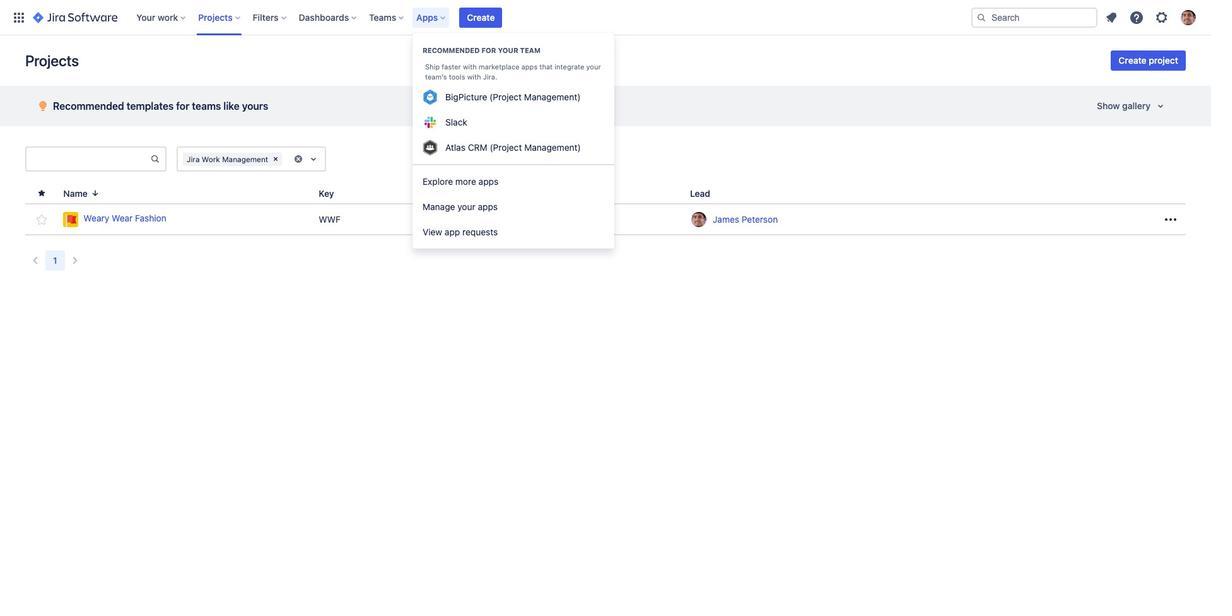 Task type: locate. For each thing, give the bounding box(es) containing it.
apps up managed
[[478, 201, 498, 212]]

Search field
[[972, 7, 1098, 27]]

projects
[[198, 12, 233, 22], [25, 52, 79, 69]]

james peterson
[[713, 214, 778, 224]]

(project down the jira.
[[490, 91, 522, 102]]

clear image
[[271, 154, 281, 164]]

1 horizontal spatial create
[[1119, 55, 1147, 66]]

your right 'integrate'
[[587, 62, 601, 71]]

None text field
[[27, 150, 150, 168]]

wear
[[112, 213, 133, 223]]

2 vertical spatial your
[[458, 201, 476, 212]]

your up team-
[[458, 201, 476, 212]]

projects down appswitcher icon
[[25, 52, 79, 69]]

james peterson link
[[713, 213, 778, 226]]

with up tools
[[463, 62, 477, 71]]

gallery
[[1123, 100, 1151, 111]]

team-managed business
[[458, 214, 560, 224]]

management
[[222, 154, 268, 164]]

for
[[482, 46, 496, 54], [176, 100, 190, 112]]

your
[[498, 46, 518, 54], [587, 62, 601, 71], [458, 201, 476, 212]]

your profile and settings image
[[1181, 10, 1196, 25]]

1 horizontal spatial recommended
[[423, 46, 480, 54]]

2 (project from the top
[[490, 142, 522, 153]]

1 vertical spatial (project
[[490, 142, 522, 153]]

management) down the that on the top left of page
[[524, 91, 581, 102]]

ship
[[425, 62, 440, 71]]

faster
[[442, 62, 461, 71]]

bigpicture (project management) link
[[413, 85, 615, 110]]

1 (project from the top
[[490, 91, 522, 102]]

recommended for your team
[[423, 46, 541, 54]]

help image
[[1129, 10, 1145, 25]]

recommended templates for teams like yours
[[53, 100, 268, 112]]

(project
[[490, 91, 522, 102], [490, 142, 522, 153]]

1 horizontal spatial for
[[482, 46, 496, 54]]

0 vertical spatial projects
[[198, 12, 233, 22]]

1 vertical spatial apps
[[479, 176, 499, 187]]

open image
[[306, 151, 321, 167]]

slackforatlassianapp logo image
[[423, 115, 438, 130]]

recommended left templates
[[53, 100, 124, 112]]

appswitcher icon image
[[11, 10, 27, 25]]

manage your apps
[[423, 201, 498, 212]]

bigpicture (project management)
[[445, 91, 581, 102]]

apps inside ship faster with marketplace apps that integrate your team's tools with jira.
[[522, 62, 538, 71]]

like
[[224, 100, 240, 112]]

jira software image
[[33, 10, 118, 25], [33, 10, 118, 25]]

group
[[413, 33, 615, 164]]

key button
[[314, 186, 349, 200]]

manage
[[423, 201, 455, 212]]

0 vertical spatial your
[[498, 46, 518, 54]]

create
[[467, 12, 495, 22], [1119, 55, 1147, 66]]

banner
[[0, 0, 1212, 35]]

lead button
[[685, 186, 726, 200]]

with left the jira.
[[467, 73, 481, 81]]

your up marketplace
[[498, 46, 518, 54]]

1 horizontal spatial projects
[[198, 12, 233, 22]]

wwf
[[319, 214, 341, 224]]

1 vertical spatial recommended
[[53, 100, 124, 112]]

apps right more
[[479, 176, 499, 187]]

apps for manage your apps
[[478, 201, 498, 212]]

management)
[[524, 91, 581, 102], [524, 142, 581, 153]]

1 vertical spatial management)
[[524, 142, 581, 153]]

0 vertical spatial (project
[[490, 91, 522, 102]]

that
[[540, 62, 553, 71]]

recommended up faster
[[423, 46, 480, 54]]

1 vertical spatial your
[[587, 62, 601, 71]]

atlas
[[445, 142, 466, 153]]

0 vertical spatial apps
[[522, 62, 538, 71]]

recommended for recommended for your team
[[423, 46, 480, 54]]

clear image
[[293, 154, 303, 164]]

yours
[[242, 100, 268, 112]]

type
[[458, 187, 479, 198]]

1 vertical spatial for
[[176, 100, 190, 112]]

managed
[[484, 214, 522, 224]]

crm
[[468, 142, 488, 153]]

projects right 'work'
[[198, 12, 233, 22]]

your inside ship faster with marketplace apps that integrate your team's tools with jira.
[[587, 62, 601, 71]]

bigpicture logo image
[[423, 90, 438, 105]]

for left teams
[[176, 100, 190, 112]]

create inside button
[[1119, 55, 1147, 66]]

for up marketplace
[[482, 46, 496, 54]]

recommended inside group
[[423, 46, 480, 54]]

0 horizontal spatial create
[[467, 12, 495, 22]]

0 vertical spatial for
[[482, 46, 496, 54]]

team
[[520, 46, 541, 54]]

(project down the slack link
[[490, 142, 522, 153]]

0 vertical spatial create
[[467, 12, 495, 22]]

your
[[136, 12, 155, 22]]

your work button
[[133, 7, 191, 27]]

0 horizontal spatial for
[[176, 100, 190, 112]]

weary wear fashion link
[[63, 212, 309, 227]]

create inside button
[[467, 12, 495, 22]]

0 horizontal spatial projects
[[25, 52, 79, 69]]

2 vertical spatial apps
[[478, 201, 498, 212]]

create left project
[[1119, 55, 1147, 66]]

atlas crm (project management) link
[[413, 135, 615, 160]]

management) down the slack link
[[524, 142, 581, 153]]

bigpicture
[[445, 91, 487, 102]]

0 vertical spatial recommended
[[423, 46, 480, 54]]

apps down team
[[522, 62, 538, 71]]

jira work management
[[187, 154, 268, 164]]

apps
[[522, 62, 538, 71], [479, 176, 499, 187], [478, 201, 498, 212]]

1 vertical spatial create
[[1119, 55, 1147, 66]]

with
[[463, 62, 477, 71], [467, 73, 481, 81]]

recommended
[[423, 46, 480, 54], [53, 100, 124, 112]]

2 horizontal spatial your
[[587, 62, 601, 71]]

0 horizontal spatial your
[[458, 201, 476, 212]]

work
[[158, 12, 178, 22]]

project
[[1149, 55, 1179, 66]]

0 horizontal spatial recommended
[[53, 100, 124, 112]]

your work
[[136, 12, 178, 22]]

jira.
[[483, 73, 497, 81]]

create up recommended for your team
[[467, 12, 495, 22]]



Task type: describe. For each thing, give the bounding box(es) containing it.
name
[[63, 188, 88, 198]]

more image
[[1164, 212, 1179, 227]]

dashboards
[[299, 12, 349, 22]]

name button
[[58, 186, 105, 200]]

business
[[524, 214, 560, 224]]

create project
[[1119, 55, 1179, 66]]

more
[[456, 176, 476, 187]]

1
[[53, 255, 57, 266]]

1 button
[[45, 251, 65, 271]]

create project button
[[1111, 50, 1186, 71]]

templates
[[127, 100, 174, 112]]

james
[[713, 214, 740, 224]]

explore
[[423, 176, 453, 187]]

lead
[[690, 188, 711, 198]]

star weary wear fashion image
[[34, 212, 49, 227]]

recommended for recommended templates for teams like yours
[[53, 100, 124, 112]]

team's
[[425, 73, 447, 81]]

view app requests
[[423, 227, 498, 237]]

settings image
[[1155, 10, 1170, 25]]

filters button
[[249, 7, 291, 27]]

apps button
[[413, 7, 451, 27]]

work
[[202, 154, 220, 164]]

teams
[[369, 12, 396, 22]]

notifications image
[[1104, 10, 1119, 25]]

atlascmr logo image
[[423, 140, 438, 155]]

integrate
[[555, 62, 585, 71]]

1 horizontal spatial your
[[498, 46, 518, 54]]

projects button
[[194, 7, 245, 27]]

show gallery button
[[1090, 96, 1176, 116]]

show gallery
[[1097, 100, 1151, 111]]

teams button
[[365, 7, 409, 27]]

requests
[[463, 227, 498, 237]]

create for create
[[467, 12, 495, 22]]

view
[[423, 227, 442, 237]]

apps for explore more apps
[[479, 176, 499, 187]]

0 vertical spatial management)
[[524, 91, 581, 102]]

dashboards button
[[295, 7, 362, 27]]

key
[[319, 188, 334, 198]]

1 vertical spatial with
[[467, 73, 481, 81]]

create for create project
[[1119, 55, 1147, 66]]

tools
[[449, 73, 465, 81]]

next image
[[67, 253, 82, 268]]

for inside group
[[482, 46, 496, 54]]

peterson
[[742, 214, 778, 224]]

jira
[[187, 154, 200, 164]]

1 vertical spatial projects
[[25, 52, 79, 69]]

0 vertical spatial with
[[463, 62, 477, 71]]

show
[[1097, 100, 1120, 111]]

weary
[[84, 213, 109, 223]]

marketplace
[[479, 62, 520, 71]]

ship faster with marketplace apps that integrate your team's tools with jira.
[[425, 62, 601, 81]]

create button
[[460, 7, 503, 27]]

apps
[[417, 12, 438, 22]]

weary wear fashion
[[84, 213, 166, 223]]

previous image
[[28, 253, 43, 268]]

teams
[[192, 100, 221, 112]]

explore more apps link
[[413, 169, 615, 194]]

projects inside projects popup button
[[198, 12, 233, 22]]

manage your apps link
[[413, 194, 615, 220]]

team-
[[458, 214, 484, 224]]

app
[[445, 227, 460, 237]]

search image
[[977, 12, 987, 22]]

atlas crm (project management)
[[445, 142, 581, 153]]

filters
[[253, 12, 279, 22]]

fashion
[[135, 213, 166, 223]]

group containing bigpicture (project management)
[[413, 33, 615, 164]]

slack link
[[413, 110, 615, 135]]

slack
[[445, 117, 467, 127]]

explore more apps
[[423, 176, 499, 187]]

banner containing your work
[[0, 0, 1212, 35]]

view app requests link
[[413, 220, 615, 245]]

primary element
[[8, 0, 972, 35]]



Task type: vqa. For each thing, say whether or not it's contained in the screenshot.
Atlas CRM (Project Management)
yes



